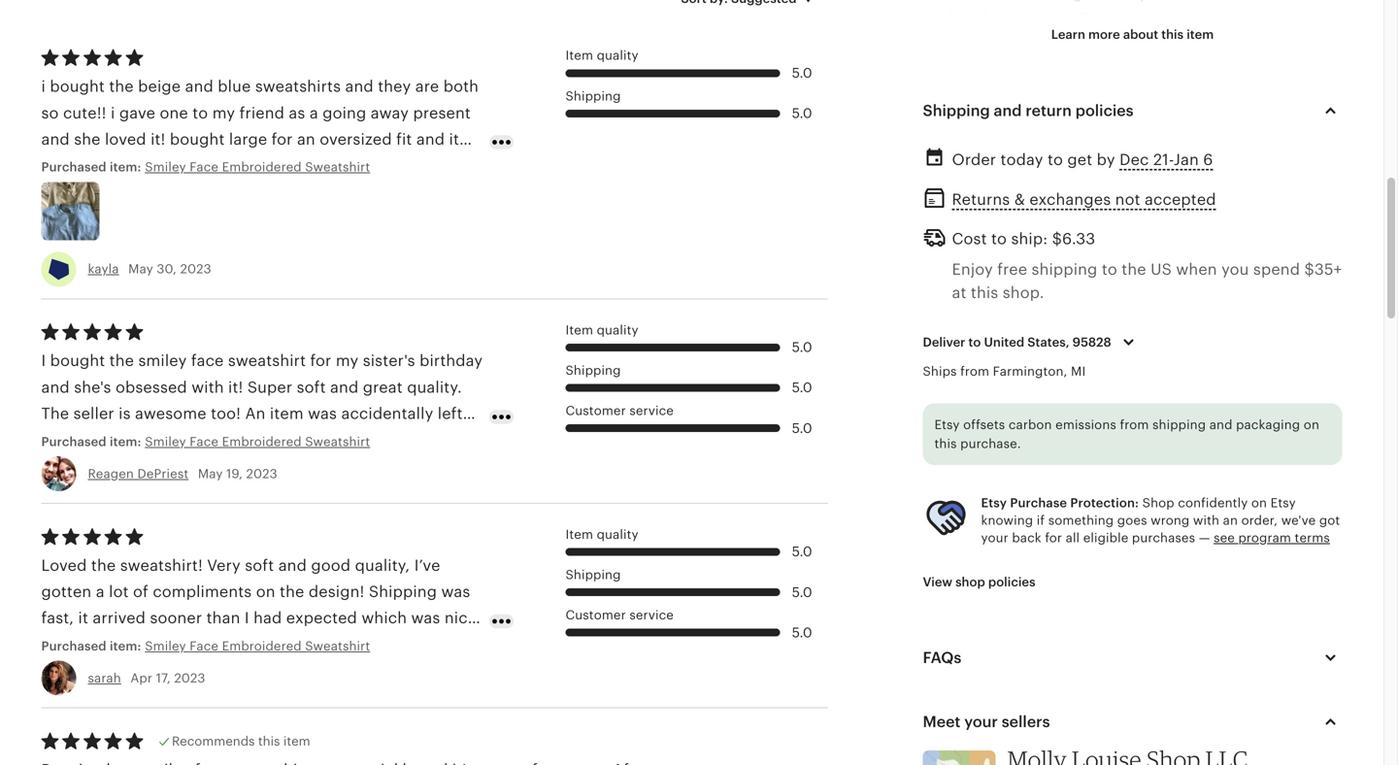 Task type: vqa. For each thing, say whether or not it's contained in the screenshot.
the to to the top
no



Task type: locate. For each thing, give the bounding box(es) containing it.
on inside shop confidently on etsy knowing if something goes wrong with an order, we've got your back for all eligible purchases —
[[1252, 496, 1267, 510]]

0 vertical spatial on
[[1155, 222, 1174, 239]]

1 horizontal spatial shipping
[[1153, 418, 1206, 432]]

8 5.0 from the top
[[792, 625, 812, 640]]

0 horizontal spatial our
[[1186, 275, 1211, 292]]

item up once
[[270, 405, 304, 423]]

face
[[190, 160, 219, 174], [190, 434, 219, 449], [190, 639, 219, 653]]

19,
[[226, 466, 243, 481]]

2023 right "30,"
[[180, 262, 211, 277]]

sweatshirt
[[228, 352, 306, 370], [1162, 354, 1240, 371]]

0 vertical spatial free
[[998, 261, 1028, 278]]

0 horizontal spatial are
[[1042, 222, 1066, 239]]

- up machine on the right
[[923, 222, 928, 239]]

it! up too!
[[228, 379, 243, 396]]

from right ships
[[961, 364, 990, 379]]

but
[[1259, 248, 1284, 266]]

2 smiley face embroidered sweatshirt link from the top
[[145, 433, 407, 451]]

0 horizontal spatial any
[[1041, 645, 1068, 662]]

i
[[41, 352, 46, 370], [324, 431, 329, 449]]

this right at
[[971, 284, 999, 302]]

2 - from the top
[[923, 222, 928, 239]]

1 purchased from the top
[[41, 160, 107, 174]]

kayla link
[[88, 262, 119, 277]]

we inside -please feel free to reach out with any additional questions, customization requests, etc. we will do our best to meet your needs & wants! thank you!
[[1225, 539, 1248, 556]]

this inside enjoy free shipping to the us when you spend $35+ at this shop.
[[971, 284, 999, 302]]

3 item: from the top
[[110, 639, 141, 653]]

any up —
[[1181, 512, 1208, 530]]

an down accepted
[[1178, 222, 1197, 239]]

sweatshirt for apr 17, 2023
[[305, 639, 370, 653]]

on up order, on the right of page
[[1252, 496, 1267, 510]]

kayla
[[88, 262, 119, 277]]

item
[[1187, 27, 1214, 42], [270, 405, 304, 423], [1108, 407, 1142, 424], [283, 734, 310, 749]]

0 horizontal spatial may
[[128, 262, 153, 277]]

0 vertical spatial service
[[630, 404, 674, 418]]

etsy inside 'etsy offsets carbon emissions from shipping and packaging on this purchase.'
[[935, 418, 960, 432]]

we up 'a'
[[1294, 380, 1317, 398]]

3 embroidered from the top
[[222, 639, 302, 653]]

the up "she's"
[[109, 352, 134, 370]]

of right care
[[331, 458, 347, 475]]

are
[[1042, 222, 1066, 239], [1280, 618, 1304, 636]]

your down feel
[[981, 531, 1009, 546]]

3 purchased from the top
[[41, 639, 107, 653]]

1 vertical spatial when
[[1000, 460, 1041, 477]]

meet inside the -all sweatshirts are handmade on an embroidery machine so there may be slight differences, but we only sell the sweatshirts that meet our high-quality standards.
[[1143, 275, 1181, 292]]

1 customer service from the top
[[566, 404, 674, 418]]

from up the cycle.
[[1120, 418, 1149, 432]]

wash
[[1172, 380, 1211, 398], [961, 433, 999, 451]]

etsy offsets carbon emissions from shipping and packaging on this purchase.
[[935, 418, 1320, 451]]

purchased item: smiley face embroidered sweatshirt for apr 17, 2023
[[41, 639, 370, 653]]

2023 right 19,
[[246, 466, 277, 481]]

0 vertical spatial any
[[1181, 512, 1208, 530]]

1 vertical spatial not
[[1308, 618, 1333, 636]]

etsy up "cold"
[[935, 418, 960, 432]]

item for sarah apr 17, 2023
[[566, 527, 593, 542]]

1 customer from the top
[[566, 404, 626, 418]]

5 5.0 from the top
[[792, 420, 812, 436]]

obsessed
[[116, 379, 187, 396]]

questions,
[[923, 539, 1002, 556]]

may left 19,
[[198, 466, 223, 481]]

embroidery down 'maintain'
[[923, 380, 1011, 398]]

1 vertical spatial purchased
[[41, 434, 107, 449]]

shipping and return policies button
[[906, 87, 1360, 134]]

2 vertical spatial embroidered
[[222, 639, 302, 653]]

protection:
[[1071, 496, 1139, 510]]

1 vertical spatial may
[[198, 466, 223, 481]]

to up so at top right
[[992, 230, 1007, 247]]

we up information.
[[1252, 618, 1276, 636]]

1 vertical spatial sweatshirt
[[305, 434, 370, 449]]

2023 right 17,
[[174, 671, 205, 686]]

1 vertical spatial service
[[630, 608, 674, 623]]

0 horizontal spatial when
[[1000, 460, 1041, 477]]

them
[[415, 431, 454, 449]]

on right 'using'
[[1304, 418, 1320, 432]]

3 item from the top
[[566, 527, 593, 542]]

face for may 19, 2023
[[190, 434, 219, 449]]

3 purchased item: smiley face embroidered sweatshirt from the top
[[41, 639, 370, 653]]

shipping inside enjoy free shipping to the us when you spend $35+ at this shop.
[[1032, 261, 1098, 278]]

on down accepted
[[1155, 222, 1174, 239]]

any down double at the right bottom of page
[[1041, 645, 1068, 662]]

with left 'care.'
[[1215, 380, 1247, 398]]

0 horizontal spatial policies
[[989, 575, 1036, 589]]

0 vertical spatial customer service
[[566, 404, 674, 418]]

not
[[1116, 191, 1141, 208], [1308, 618, 1333, 636]]

embroidery up but
[[1201, 222, 1289, 239]]

your right meet
[[965, 713, 998, 731]]

0 horizontal spatial on
[[1155, 222, 1174, 239]]

purchased for reagen
[[41, 434, 107, 449]]

the up 'care.'
[[1277, 354, 1301, 371]]

- inside -please feel free to reach out with any additional questions, customization requests, etc. we will do our best to meet your needs & wants! thank you!
[[923, 512, 929, 530]]

0 vertical spatial purchased item: smiley face embroidered sweatshirt
[[41, 160, 370, 174]]

our right do
[[1307, 539, 1332, 556]]

out inside i bought the smiley face sweatshirt for my sister's birthday and she's obsessed with it! super soft and great quality. the seller is awesome too! an item was accidentally left out of the original package and once i contacted them they quickly responded and took care of it!
[[41, 431, 66, 449]]

meet down back
[[980, 565, 1019, 583]]

slight
[[1118, 248, 1160, 266]]

and left "took"
[[223, 458, 252, 475]]

shipping down $
[[1032, 261, 1098, 278]]

meet down slight
[[1143, 275, 1181, 292]]

- inside -see product pictures for shirt sizing chart. **sweatshirts are in unisex sizing and run true to size.
[[923, 116, 928, 134]]

with up the purchases
[[1144, 512, 1177, 530]]

for inside i bought the smiley face sweatshirt for my sister's birthday and she's obsessed with it! super soft and great quality. the seller is awesome too! an item was accidentally left out of the original package and once i contacted them they quickly responded and took care of it!
[[310, 352, 332, 370]]

etsy up feel
[[981, 496, 1007, 510]]

possible
[[1045, 460, 1108, 477]]

an inside shop confidently on etsy knowing if something goes wrong with an order, we've got your back for all eligible purchases —
[[1223, 513, 1238, 528]]

recommend up purchase.
[[923, 407, 1015, 424]]

with up —
[[1193, 513, 1220, 528]]

free up "shop."
[[998, 261, 1028, 278]]

i right once
[[324, 431, 329, 449]]

shipping inside 'etsy offsets carbon emissions from shipping and packaging on this purchase.'
[[1153, 418, 1206, 432]]

an inside the -all sweatshirts are handmade on an embroidery machine so there may be slight differences, but we only sell the sweatshirts that meet our high-quality standards.
[[1178, 222, 1197, 239]]

6
[[1204, 151, 1214, 168]]

recommend down the packaging
[[1229, 433, 1321, 451]]

the up quickly
[[90, 431, 115, 449]]

so
[[993, 248, 1010, 266]]

quality for smiley face embroidered sweatshirt link related to reagen depriest may 19, 2023
[[597, 323, 639, 337]]

0 vertical spatial smiley
[[145, 160, 186, 174]]

to down questions,
[[960, 565, 976, 583]]

2 vertical spatial face
[[190, 639, 219, 653]]

deliver
[[923, 335, 966, 349]]

and down an
[[249, 431, 278, 449]]

2023 for sarah apr 17, 2023
[[174, 671, 205, 686]]

0 vertical spatial i
[[41, 352, 46, 370]]

2 face from the top
[[190, 434, 219, 449]]

for inside -see product pictures for shirt sizing chart. **sweatshirts are in unisex sizing and run true to size.
[[1092, 116, 1113, 134]]

1 - from the top
[[923, 116, 928, 134]]

2 item quality from the top
[[566, 323, 639, 337]]

enjoy
[[952, 261, 993, 278]]

1 horizontal spatial not
[[1308, 618, 1333, 636]]

are inside **please double check your address! we are not responsible for any incorrect address information.
[[1280, 618, 1304, 636]]

and
[[994, 102, 1022, 119], [1244, 354, 1273, 371], [41, 379, 70, 396], [330, 379, 359, 396], [1225, 407, 1253, 424], [1210, 418, 1233, 432], [249, 431, 278, 449], [1004, 433, 1032, 451], [223, 458, 252, 475]]

2 purchased item: smiley face embroidered sweatshirt from the top
[[41, 434, 370, 449]]

with inside shop confidently on etsy knowing if something goes wrong with an order, we've got your back for all eligible purchases —
[[1193, 513, 1220, 528]]

from inside 'etsy offsets carbon emissions from shipping and packaging on this purchase.'
[[1120, 418, 1149, 432]]

etsy for etsy offsets carbon emissions from shipping and packaging on this purchase.
[[935, 418, 960, 432]]

1 vertical spatial out
[[41, 431, 66, 449]]

customer for reagen depriest may 19, 2023
[[566, 404, 626, 418]]

1 vertical spatial shipping
[[1153, 418, 1206, 432]]

are up there
[[1042, 222, 1066, 239]]

0 horizontal spatial of
[[71, 431, 86, 449]]

our inside the -all sweatshirts are handmade on an embroidery machine so there may be slight differences, but we only sell the sweatshirts that meet our high-quality standards.
[[1186, 275, 1211, 292]]

learn more about this item
[[1052, 27, 1214, 42]]

2023 for kayla may 30, 2023
[[180, 262, 211, 277]]

are inside the -all sweatshirts are handmade on an embroidery machine so there may be slight differences, but we only sell the sweatshirts that meet our high-quality standards.
[[1042, 222, 1066, 239]]

got
[[1320, 513, 1341, 528]]

for left my
[[310, 352, 332, 370]]

**sweatshirts
[[923, 143, 1044, 160]]

& right returns
[[1015, 191, 1026, 208]]

1 vertical spatial item:
[[110, 434, 141, 449]]

2 smiley from the top
[[145, 434, 186, 449]]

as
[[1113, 460, 1129, 477]]

and left return
[[994, 102, 1022, 119]]

0 vertical spatial out
[[1195, 407, 1221, 424]]

1 embroidered from the top
[[222, 160, 302, 174]]

& inside returns & exchanges not accepted button
[[1015, 191, 1026, 208]]

smiley for depriest
[[145, 434, 186, 449]]

an up see
[[1223, 513, 1238, 528]]

1 vertical spatial embroidered
[[222, 434, 302, 449]]

purchased up sarah
[[41, 639, 107, 653]]

2 embroidered from the top
[[222, 434, 302, 449]]

for inside shop confidently on etsy knowing if something goes wrong with an order, we've got your back for all eligible purchases —
[[1045, 531, 1063, 546]]

customer
[[566, 404, 626, 418], [566, 608, 626, 623]]

0 vertical spatial when
[[1176, 261, 1218, 278]]

free inside enjoy free shipping to the us when you spend $35+ at this shop.
[[998, 261, 1028, 278]]

for down double at the right bottom of page
[[1015, 645, 1037, 662]]

3 face from the top
[[190, 639, 219, 653]]

etsy
[[935, 418, 960, 432], [981, 496, 1007, 510], [1271, 496, 1296, 510]]

1 horizontal spatial sweatshirt
[[1162, 354, 1240, 371]]

1 vertical spatial smiley face embroidered sweatshirt link
[[145, 433, 407, 451]]

see program terms
[[1214, 531, 1330, 546]]

embroidered for may 19, 2023
[[222, 434, 302, 449]]

of inside -to maintain the quality of your sweatshirt and the embroidery design make sure to wash with care. we recommend turning the item inside out and using a cold wash and delicate cycle. we highly recommend air drying when possible as well.
[[1104, 354, 1120, 371]]

we inside **please double check your address! we are not responsible for any incorrect address information.
[[1252, 618, 1276, 636]]

of down 95828
[[1104, 354, 1120, 371]]

smiley face embroidered sweatshirt link for reagen depriest may 19, 2023
[[145, 433, 407, 451]]

with down face
[[192, 379, 224, 396]]

sell
[[960, 275, 985, 292]]

0 vertical spatial it!
[[228, 379, 243, 396]]

1 vertical spatial purchased item: smiley face embroidered sweatshirt
[[41, 434, 370, 449]]

that
[[1108, 275, 1139, 292]]

chart.
[[1204, 116, 1248, 134]]

0 vertical spatial smiley face embroidered sweatshirt link
[[145, 158, 407, 176]]

3 sweatshirt from the top
[[305, 639, 370, 653]]

0 vertical spatial face
[[190, 160, 219, 174]]

sweatshirts down may
[[1018, 275, 1104, 292]]

- inside the -all sweatshirts are handmade on an embroidery machine so there may be slight differences, but we only sell the sweatshirts that meet our high-quality standards.
[[923, 222, 928, 239]]

if
[[1037, 513, 1045, 528]]

drying
[[947, 460, 996, 477]]

1 purchased item: smiley face embroidered sweatshirt from the top
[[41, 160, 370, 174]]

policies
[[1076, 102, 1134, 119], [989, 575, 1036, 589]]

sweatshirt inside -to maintain the quality of your sweatshirt and the embroidery design make sure to wash with care. we recommend turning the item inside out and using a cold wash and delicate cycle. we highly recommend air drying when possible as well.
[[1162, 354, 1240, 371]]

item:
[[110, 160, 141, 174], [110, 434, 141, 449], [110, 639, 141, 653]]

1 vertical spatial our
[[1307, 539, 1332, 556]]

are up information.
[[1280, 618, 1304, 636]]

meet your sellers
[[923, 713, 1050, 731]]

1 horizontal spatial an
[[1223, 513, 1238, 528]]

smiley
[[138, 352, 187, 370]]

item up the cycle.
[[1108, 407, 1142, 424]]

1 item from the top
[[566, 48, 593, 63]]

1 horizontal spatial meet
[[1143, 275, 1181, 292]]

see
[[928, 116, 957, 134]]

1 vertical spatial customer
[[566, 608, 626, 623]]

0 horizontal spatial out
[[41, 431, 66, 449]]

2 item: from the top
[[110, 434, 141, 449]]

0 vertical spatial item quality
[[566, 48, 639, 63]]

for left the "all"
[[1045, 531, 1063, 546]]

service
[[630, 404, 674, 418], [630, 608, 674, 623]]

jan
[[1174, 151, 1199, 168]]

an
[[1178, 222, 1197, 239], [1223, 513, 1238, 528]]

purchased up view details of this review photo by kayla at the left
[[41, 160, 107, 174]]

item for reagen depriest may 19, 2023
[[566, 323, 593, 337]]

when down purchase.
[[1000, 460, 1041, 477]]

and down my
[[330, 379, 359, 396]]

order,
[[1242, 513, 1278, 528]]

shipping and return policies
[[923, 102, 1134, 119]]

sweatshirt for may 19, 2023
[[305, 434, 370, 449]]

5.0
[[792, 65, 812, 81], [792, 105, 812, 121], [792, 340, 812, 355], [792, 380, 812, 395], [792, 420, 812, 436], [792, 544, 812, 560], [792, 584, 812, 600], [792, 625, 812, 640]]

item right about
[[1187, 27, 1214, 42]]

$35+
[[1305, 261, 1342, 278]]

using
[[1258, 407, 1299, 424]]

0 vertical spatial embroidery
[[1201, 222, 1289, 239]]

2 vertical spatial item quality
[[566, 527, 639, 542]]

2 sweatshirt from the top
[[305, 434, 370, 449]]

shipping up the highly
[[1153, 418, 1206, 432]]

smiley for apr
[[145, 639, 186, 653]]

1 horizontal spatial recommend
[[1229, 433, 1321, 451]]

sweatshirt up "super"
[[228, 352, 306, 370]]

- for all
[[923, 222, 928, 239]]

it! down contacted
[[351, 458, 366, 475]]

get
[[1068, 151, 1093, 168]]

when right us
[[1176, 261, 1218, 278]]

2 vertical spatial out
[[1115, 512, 1140, 530]]

you
[[1222, 261, 1249, 278]]

-all sweatshirts are handmade on an embroidery machine so there may be slight differences, but we only sell the sweatshirts that meet our high-quality standards.
[[923, 222, 1310, 319]]

true
[[1297, 143, 1336, 160]]

1 horizontal spatial of
[[331, 458, 347, 475]]

to up 'maintain'
[[969, 335, 981, 349]]

to inside dropdown button
[[969, 335, 981, 349]]

1 vertical spatial are
[[1280, 618, 1304, 636]]

may left "30,"
[[128, 262, 153, 277]]

& right needs
[[1111, 565, 1122, 583]]

- inside -to maintain the quality of your sweatshirt and the embroidery design make sure to wash with care. we recommend turning the item inside out and using a cold wash and delicate cycle. we highly recommend air drying when possible as well.
[[923, 354, 928, 371]]

1 vertical spatial an
[[1223, 513, 1238, 528]]

the down deliver to united states, 95828
[[1019, 354, 1044, 371]]

0 vertical spatial not
[[1116, 191, 1141, 208]]

needs
[[1061, 565, 1107, 583]]

0 vertical spatial customer
[[566, 404, 626, 418]]

about
[[1123, 27, 1159, 42]]

0 vertical spatial meet
[[1143, 275, 1181, 292]]

1 vertical spatial customer service
[[566, 608, 674, 623]]

of down seller
[[71, 431, 86, 449]]

0 horizontal spatial shipping
[[1032, 261, 1098, 278]]

your down customization
[[1023, 565, 1057, 583]]

0 vertical spatial wash
[[1172, 380, 1211, 398]]

and left 'using'
[[1225, 407, 1253, 424]]

to left slight
[[1102, 261, 1118, 278]]

out up eligible
[[1115, 512, 1140, 530]]

to up inside
[[1152, 380, 1168, 398]]

2 vertical spatial 2023
[[174, 671, 205, 686]]

0 horizontal spatial not
[[1116, 191, 1141, 208]]

customer service for sarah apr 17, 2023
[[566, 608, 674, 623]]

0 vertical spatial sweatshirt
[[305, 160, 370, 174]]

3 smiley face embroidered sweatshirt link from the top
[[145, 637, 407, 655]]

3 item quality from the top
[[566, 527, 639, 542]]

- up to
[[923, 116, 928, 134]]

for inside **please double check your address! we are not responsible for any incorrect address information.
[[1015, 645, 1037, 662]]

with inside i bought the smiley face sweatshirt for my sister's birthday and she's obsessed with it! super soft and great quality. the seller is awesome too! an item was accidentally left out of the original package and once i contacted them they quickly responded and took care of it!
[[192, 379, 224, 396]]

well.
[[1134, 460, 1169, 477]]

returns
[[952, 191, 1010, 208]]

i left bought
[[41, 352, 46, 370]]

out down the
[[41, 431, 66, 449]]

2 vertical spatial of
[[331, 458, 347, 475]]

out
[[1195, 407, 1221, 424], [41, 431, 66, 449], [1115, 512, 1140, 530]]

the left us
[[1122, 261, 1147, 278]]

2 customer from the top
[[566, 608, 626, 623]]

item: for reagen
[[110, 434, 141, 449]]

back
[[1012, 531, 1042, 546]]

1 horizontal spatial any
[[1181, 512, 1208, 530]]

1 vertical spatial from
[[1120, 418, 1149, 432]]

1 service from the top
[[630, 404, 674, 418]]

today
[[1001, 151, 1044, 168]]

item inside dropdown button
[[1187, 27, 1214, 42]]

& inside -please feel free to reach out with any additional questions, customization requests, etc. we will do our best to meet your needs & wants! thank you!
[[1111, 565, 1122, 583]]

not inside **please double check your address! we are not responsible for any incorrect address information.
[[1308, 618, 1333, 636]]

on
[[1155, 222, 1174, 239], [1304, 418, 1320, 432], [1252, 496, 1267, 510]]

0 vertical spatial shipping
[[1032, 261, 1098, 278]]

to
[[923, 169, 945, 187]]

and up the highly
[[1210, 418, 1233, 432]]

sure
[[1115, 380, 1148, 398]]

an
[[245, 405, 266, 423]]

2 purchased from the top
[[41, 434, 107, 449]]

make
[[1071, 380, 1111, 398]]

air
[[923, 460, 942, 477]]

ship:
[[1011, 230, 1048, 247]]

policies up in
[[1076, 102, 1134, 119]]

the down so at top right
[[989, 275, 1014, 292]]

1 vertical spatial &
[[1111, 565, 1122, 583]]

1 horizontal spatial etsy
[[981, 496, 1007, 510]]

i bought the smiley face sweatshirt for my sister's birthday and she's obsessed with it! super soft and great quality. the seller is awesome too! an item was accidentally left out of the original package and once i contacted them they quickly responded and took care of it!
[[41, 352, 483, 475]]

1 vertical spatial free
[[1014, 512, 1044, 530]]

2 vertical spatial on
[[1252, 496, 1267, 510]]

0 vertical spatial our
[[1186, 275, 1211, 292]]

1 vertical spatial recommend
[[1229, 433, 1321, 451]]

2 vertical spatial smiley face embroidered sweatshirt link
[[145, 637, 407, 655]]

please
[[929, 512, 977, 530]]

sweatshirt
[[305, 160, 370, 174], [305, 434, 370, 449], [305, 639, 370, 653]]

recommends
[[172, 734, 255, 749]]

—
[[1199, 531, 1211, 546]]

do
[[1283, 539, 1302, 556]]

free inside -please feel free to reach out with any additional questions, customization requests, etc. we will do our best to meet your needs & wants! thank you!
[[1014, 512, 1044, 530]]

3 smiley from the top
[[145, 639, 186, 653]]

reach
[[1068, 512, 1111, 530]]

out up the highly
[[1195, 407, 1221, 424]]

0 vertical spatial item
[[566, 48, 593, 63]]

2 item from the top
[[566, 323, 593, 337]]

2 horizontal spatial of
[[1104, 354, 1120, 371]]

etsy for etsy purchase protection:
[[981, 496, 1007, 510]]

2 horizontal spatial etsy
[[1271, 496, 1296, 510]]

0 horizontal spatial sweatshirt
[[228, 352, 306, 370]]

sweatshirt up inside
[[1162, 354, 1240, 371]]

4 - from the top
[[923, 512, 929, 530]]

1 vertical spatial meet
[[980, 565, 1019, 583]]

responsible
[[923, 645, 1011, 662]]

not down terms
[[1308, 618, 1333, 636]]

this up air
[[935, 437, 957, 451]]

2 service from the top
[[630, 608, 674, 623]]

1 vertical spatial policies
[[989, 575, 1036, 589]]

1 horizontal spatial on
[[1252, 496, 1267, 510]]

2 customer service from the top
[[566, 608, 674, 623]]

1 horizontal spatial embroidery
[[1201, 222, 1289, 239]]

1 vertical spatial embroidery
[[923, 380, 1011, 398]]

2 vertical spatial item:
[[110, 639, 141, 653]]

maintain
[[949, 354, 1015, 371]]

21-
[[1154, 151, 1174, 168]]

1 vertical spatial any
[[1041, 645, 1068, 662]]

-
[[923, 116, 928, 134], [923, 222, 928, 239], [923, 354, 928, 371], [923, 512, 929, 530]]

2 5.0 from the top
[[792, 105, 812, 121]]

1 horizontal spatial out
[[1115, 512, 1140, 530]]

carbon
[[1009, 418, 1052, 432]]

free up back
[[1014, 512, 1044, 530]]

1 vertical spatial face
[[190, 434, 219, 449]]

3 - from the top
[[923, 354, 928, 371]]

accidentally
[[341, 405, 434, 423]]

sweatshirts up so at top right
[[952, 222, 1038, 239]]

from
[[961, 364, 990, 379], [1120, 418, 1149, 432]]

1 horizontal spatial &
[[1111, 565, 1122, 583]]

not up the handmade
[[1116, 191, 1141, 208]]

1 5.0 from the top
[[792, 65, 812, 81]]

- up questions,
[[923, 512, 929, 530]]

0 vertical spatial item:
[[110, 160, 141, 174]]

etsy up the we've
[[1271, 496, 1296, 510]]

quality for smiley face embroidered sweatshirt link for sarah apr 17, 2023
[[597, 527, 639, 542]]

0 vertical spatial may
[[128, 262, 153, 277]]

this right recommends
[[258, 734, 280, 749]]

0 vertical spatial purchased
[[41, 160, 107, 174]]

1 vertical spatial i
[[324, 431, 329, 449]]

faqs button
[[906, 635, 1360, 681]]

apr
[[130, 671, 152, 686]]

shipping
[[1032, 261, 1098, 278], [1153, 418, 1206, 432]]

0 horizontal spatial an
[[1178, 222, 1197, 239]]

etc.
[[1192, 539, 1221, 556]]

customer service
[[566, 404, 674, 418], [566, 608, 674, 623]]

- down the deliver
[[923, 354, 928, 371]]



Task type: describe. For each thing, give the bounding box(es) containing it.
with inside -to maintain the quality of your sweatshirt and the embroidery design make sure to wash with care. we recommend turning the item inside out and using a cold wash and delicate cycle. we highly recommend air drying when possible as well.
[[1215, 380, 1247, 398]]

1 horizontal spatial i
[[324, 431, 329, 449]]

17,
[[156, 671, 171, 686]]

item quality for sarah apr 17, 2023
[[566, 527, 639, 542]]

1 item: from the top
[[110, 160, 141, 174]]

order today to get by dec 21-jan 6
[[952, 151, 1214, 168]]

cycle.
[[1101, 433, 1146, 451]]

this inside dropdown button
[[1162, 27, 1184, 42]]

when inside -to maintain the quality of your sweatshirt and the embroidery design make sure to wash with care. we recommend turning the item inside out and using a cold wash and delicate cycle. we highly recommend air drying when possible as well.
[[1000, 460, 1041, 477]]

we've
[[1282, 513, 1316, 528]]

embroidered for apr 17, 2023
[[222, 639, 302, 653]]

- for see
[[923, 116, 928, 134]]

returns & exchanges not accepted button
[[952, 186, 1217, 214]]

original
[[119, 431, 177, 449]]

95828
[[1073, 335, 1112, 349]]

- for please
[[923, 512, 929, 530]]

packaging
[[1236, 418, 1301, 432]]

out inside -please feel free to reach out with any additional questions, customization requests, etc. we will do our best to meet your needs & wants! thank you!
[[1115, 512, 1140, 530]]

and down carbon
[[1004, 433, 1032, 451]]

and up the
[[41, 379, 70, 396]]

and up 'care.'
[[1244, 354, 1273, 371]]

customer service for reagen depriest may 19, 2023
[[566, 404, 674, 418]]

order
[[952, 151, 997, 168]]

1 vertical spatial wash
[[961, 433, 999, 451]]

item inside i bought the smiley face sweatshirt for my sister's birthday and she's obsessed with it! super soft and great quality. the seller is awesome too! an item was accidentally left out of the original package and once i contacted them they quickly responded and took care of it!
[[270, 405, 304, 423]]

goes
[[1118, 513, 1148, 528]]

she's
[[74, 379, 111, 396]]

seller
[[73, 405, 114, 423]]

out inside -to maintain the quality of your sweatshirt and the embroidery design make sure to wash with care. we recommend turning the item inside out and using a cold wash and delicate cycle. we highly recommend air drying when possible as well.
[[1195, 407, 1221, 424]]

view
[[923, 575, 953, 589]]

meet inside -please feel free to reach out with any additional questions, customization requests, etc. we will do our best to meet your needs & wants! thank you!
[[980, 565, 1019, 583]]

1 smiley face embroidered sweatshirt link from the top
[[145, 158, 407, 176]]

spend
[[1254, 261, 1300, 278]]

this inside 'etsy offsets carbon emissions from shipping and packaging on this purchase.'
[[935, 437, 957, 451]]

quality.
[[407, 379, 462, 396]]

learn
[[1052, 27, 1086, 42]]

quality inside the -all sweatshirts are handmade on an embroidery machine so there may be slight differences, but we only sell the sweatshirts that meet our high-quality standards.
[[1255, 275, 1306, 292]]

wrong
[[1151, 513, 1190, 528]]

4 5.0 from the top
[[792, 380, 812, 395]]

reagen
[[88, 466, 134, 481]]

0 vertical spatial from
[[961, 364, 990, 379]]

customer for sarah apr 17, 2023
[[566, 608, 626, 623]]

shop
[[1143, 496, 1175, 510]]

all
[[928, 222, 948, 239]]

quality inside -to maintain the quality of your sweatshirt and the embroidery design make sure to wash with care. we recommend turning the item inside out and using a cold wash and delicate cycle. we highly recommend air drying when possible as well.
[[1048, 354, 1100, 371]]

be
[[1094, 248, 1113, 266]]

confidently
[[1178, 496, 1248, 510]]

1 item quality from the top
[[566, 48, 639, 63]]

product
[[961, 116, 1022, 134]]

check
[[1065, 618, 1119, 636]]

any inside -please feel free to reach out with any additional questions, customization requests, etc. we will do our best to meet your needs & wants! thank you!
[[1181, 512, 1208, 530]]

6 5.0 from the top
[[792, 544, 812, 560]]

service for reagen depriest may 19, 2023
[[630, 404, 674, 418]]

item inside -to maintain the quality of your sweatshirt and the embroidery design make sure to wash with care. we recommend turning the item inside out and using a cold wash and delicate cycle. we highly recommend air drying when possible as well.
[[1108, 407, 1142, 424]]

your inside shop confidently on etsy knowing if something goes wrong with an order, we've got your back for all eligible purchases —
[[981, 531, 1009, 546]]

additional
[[1212, 512, 1288, 530]]

on inside the -all sweatshirts are handmade on an embroidery machine so there may be slight differences, but we only sell the sweatshirts that meet our high-quality standards.
[[1155, 222, 1174, 239]]

on inside 'etsy offsets carbon emissions from shipping and packaging on this purchase.'
[[1304, 418, 1320, 432]]

the inside enjoy free shipping to the us when you spend $35+ at this shop.
[[1122, 261, 1147, 278]]

see
[[1214, 531, 1235, 546]]

contacted
[[333, 431, 411, 449]]

3 5.0 from the top
[[792, 340, 812, 355]]

1 vertical spatial sweatshirts
[[1018, 275, 1104, 292]]

took
[[256, 458, 290, 475]]

recommends this item
[[172, 734, 310, 749]]

1 horizontal spatial wash
[[1172, 380, 1211, 398]]

they
[[41, 458, 74, 475]]

and inside 'etsy offsets carbon emissions from shipping and packaging on this purchase.'
[[1210, 418, 1233, 432]]

7 5.0 from the top
[[792, 584, 812, 600]]

0 vertical spatial sweatshirts
[[952, 222, 1038, 239]]

states,
[[1028, 335, 1070, 349]]

emissions
[[1056, 418, 1117, 432]]

size.
[[949, 169, 987, 187]]

kayla may 30, 2023
[[88, 262, 211, 277]]

returns & exchanges not accepted
[[952, 191, 1217, 208]]

view details of this review photo by kayla image
[[41, 182, 100, 240]]

1 vertical spatial 2023
[[246, 466, 277, 481]]

item: for sarah
[[110, 639, 141, 653]]

shipping inside dropdown button
[[923, 102, 990, 119]]

once
[[282, 431, 320, 449]]

care.
[[1252, 380, 1289, 398]]

your inside -please feel free to reach out with any additional questions, customization requests, etc. we will do our best to meet your needs & wants! thank you!
[[1023, 565, 1057, 583]]

with inside -please feel free to reach out with any additional questions, customization requests, etc. we will do our best to meet your needs & wants! thank you!
[[1144, 512, 1177, 530]]

was
[[308, 405, 337, 423]]

our inside -please feel free to reach out with any additional questions, customization requests, etc. we will do our best to meet your needs & wants! thank you!
[[1307, 539, 1332, 556]]

-see product pictures for shirt sizing chart. **sweatshirts are in unisex sizing and run true to size.
[[923, 116, 1336, 187]]

a
[[1303, 407, 1312, 424]]

0 horizontal spatial i
[[41, 352, 46, 370]]

super
[[247, 379, 293, 396]]

service for sarah apr 17, 2023
[[630, 608, 674, 623]]

$
[[1052, 230, 1062, 247]]

purchased for sarah
[[41, 639, 107, 653]]

quality for 3rd smiley face embroidered sweatshirt link from the bottom of the page
[[597, 48, 639, 63]]

-please feel free to reach out with any additional questions, customization requests, etc. we will do our best to meet your needs & wants! thank you!
[[923, 512, 1332, 583]]

differences,
[[1164, 248, 1254, 266]]

ships from farmington, mi
[[923, 364, 1086, 379]]

sarah
[[88, 671, 121, 686]]

only
[[923, 275, 955, 292]]

eligible
[[1084, 531, 1129, 546]]

face for apr 17, 2023
[[190, 639, 219, 653]]

-to maintain the quality of your sweatshirt and the embroidery design make sure to wash with care. we recommend turning the item inside out and using a cold wash and delicate cycle. we highly recommend air drying when possible as well.
[[923, 354, 1321, 477]]

design
[[1015, 380, 1066, 398]]

to inside -to maintain the quality of your sweatshirt and the embroidery design make sure to wash with care. we recommend turning the item inside out and using a cold wash and delicate cycle. we highly recommend air drying when possible as well.
[[1152, 380, 1168, 398]]

highly
[[1178, 433, 1225, 451]]

there
[[1014, 248, 1054, 266]]

1 vertical spatial it!
[[351, 458, 366, 475]]

we down inside
[[1151, 433, 1174, 451]]

terms
[[1295, 531, 1330, 546]]

embroidery inside -to maintain the quality of your sweatshirt and the embroidery design make sure to wash with care. we recommend turning the item inside out and using a cold wash and delicate cycle. we highly recommend air drying when possible as well.
[[923, 380, 1011, 398]]

policies inside dropdown button
[[1076, 102, 1134, 119]]

and inside dropdown button
[[994, 102, 1022, 119]]

not inside button
[[1116, 191, 1141, 208]]

the
[[41, 405, 69, 423]]

machine
[[923, 248, 988, 266]]

- for to
[[923, 354, 928, 371]]

customization
[[1006, 539, 1113, 556]]

address!
[[1171, 618, 1248, 636]]

the inside the -all sweatshirts are handmade on an embroidery machine so there may be slight differences, but we only sell the sweatshirts that meet our high-quality standards.
[[989, 275, 1014, 292]]

shop
[[956, 575, 986, 589]]

sweatshirt inside i bought the smiley face sweatshirt for my sister's birthday and she's obsessed with it! super soft and great quality. the seller is awesome too! an item was accidentally left out of the original package and once i contacted them they quickly responded and took care of it!
[[228, 352, 306, 370]]

more
[[1089, 27, 1120, 42]]

1 vertical spatial of
[[71, 431, 86, 449]]

cost to ship: $ 6.33
[[952, 230, 1096, 247]]

1 face from the top
[[190, 160, 219, 174]]

are
[[1049, 143, 1079, 160]]

etsy inside shop confidently on etsy knowing if something goes wrong with an order, we've got your back for all eligible purchases —
[[1271, 496, 1296, 510]]

policies inside button
[[989, 575, 1036, 589]]

you!
[[1230, 565, 1262, 583]]

0 horizontal spatial it!
[[228, 379, 243, 396]]

responded
[[137, 458, 219, 475]]

to inside enjoy free shipping to the us when you spend $35+ at this shop.
[[1102, 261, 1118, 278]]

smiley face embroidered sweatshirt link for sarah apr 17, 2023
[[145, 637, 407, 655]]

soft
[[297, 379, 326, 396]]

0 horizontal spatial recommend
[[923, 407, 1015, 424]]

at
[[952, 284, 967, 302]]

my
[[336, 352, 359, 370]]

program
[[1239, 531, 1292, 546]]

sister's
[[363, 352, 415, 370]]

1 sweatshirt from the top
[[305, 160, 370, 174]]

us
[[1151, 261, 1172, 278]]

your inside dropdown button
[[965, 713, 998, 731]]

when inside enjoy free shipping to the us when you spend $35+ at this shop.
[[1176, 261, 1218, 278]]

to left get
[[1048, 151, 1063, 168]]

dec
[[1120, 151, 1149, 168]]

shirt
[[1118, 116, 1152, 134]]

the down make
[[1079, 407, 1103, 424]]

1 horizontal spatial may
[[198, 466, 223, 481]]

any inside **please double check your address! we are not responsible for any incorrect address information.
[[1041, 645, 1068, 662]]

purchased item: smiley face embroidered sweatshirt for may 19, 2023
[[41, 434, 370, 449]]

to right if
[[1048, 512, 1064, 530]]

turning
[[1019, 407, 1075, 424]]

6.33
[[1062, 230, 1096, 247]]

sizing
[[1165, 143, 1218, 160]]

embroidery inside the -all sweatshirts are handmade on an embroidery machine so there may be slight differences, but we only sell the sweatshirts that meet our high-quality standards.
[[1201, 222, 1289, 239]]

your inside -to maintain the quality of your sweatshirt and the embroidery design make sure to wash with care. we recommend turning the item inside out and using a cold wash and delicate cycle. we highly recommend air drying when possible as well.
[[1124, 354, 1158, 371]]

all
[[1066, 531, 1080, 546]]

1 smiley from the top
[[145, 160, 186, 174]]

quickly
[[79, 458, 133, 475]]

item right recommends
[[283, 734, 310, 749]]

item quality for reagen depriest may 19, 2023
[[566, 323, 639, 337]]



